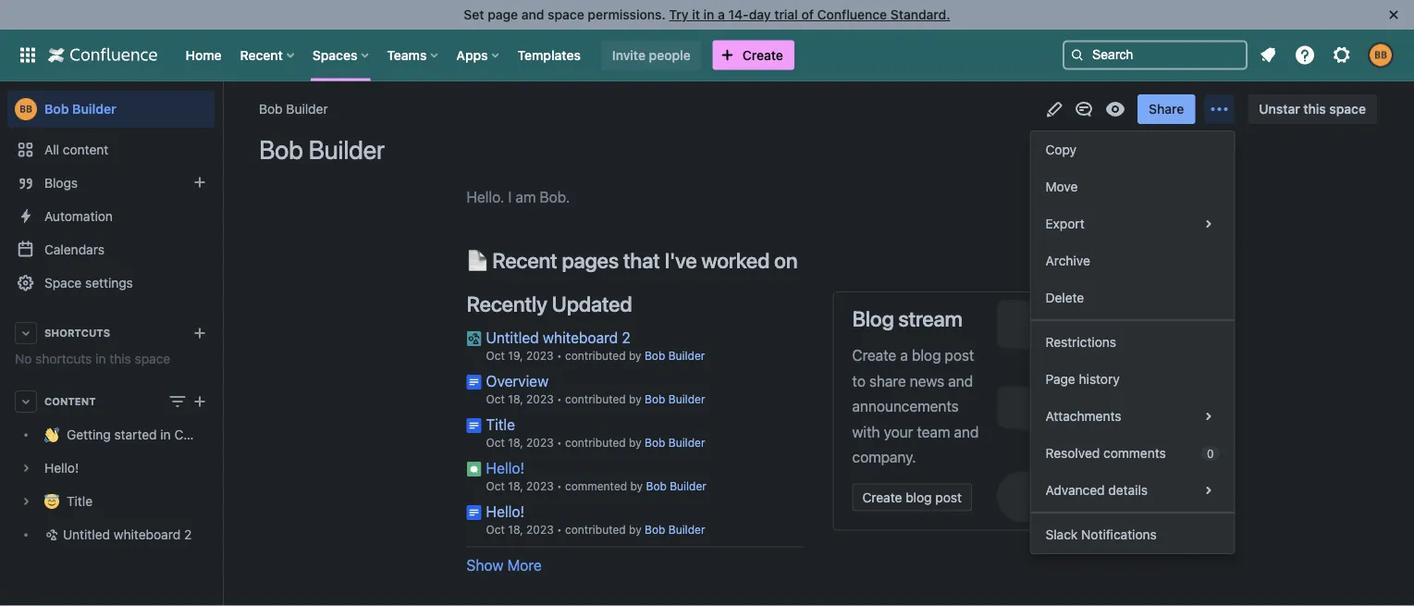 Task type: locate. For each thing, give the bounding box(es) containing it.
oct
[[486, 349, 505, 362], [486, 393, 505, 406], [486, 436, 505, 449], [486, 480, 505, 493], [486, 523, 505, 536]]

2023 up hello! oct 18, 2023 • commented by bob builder
[[527, 436, 554, 449]]

whiteboard inside untitled whiteboard 2 oct 19, 2023 • contributed by bob builder
[[543, 328, 618, 346]]

tree inside space element
[[7, 418, 243, 551]]

and right the page
[[522, 7, 544, 22]]

contributed for title
[[565, 436, 626, 449]]

bob builder link
[[7, 91, 215, 128], [259, 100, 328, 118], [645, 349, 705, 362], [645, 393, 705, 406], [645, 436, 705, 449], [646, 480, 707, 493], [645, 523, 705, 536]]

archive button
[[1031, 242, 1235, 279]]

by inside 'title oct 18, 2023 • contributed by bob builder'
[[629, 436, 642, 449]]

menu
[[1031, 131, 1235, 553]]

title oct 18, 2023 • contributed by bob builder
[[486, 415, 705, 449]]

hello! inside 'link'
[[44, 460, 79, 476]]

blog
[[912, 346, 941, 364], [906, 490, 932, 505]]

1 vertical spatial space
[[1330, 101, 1367, 117]]

1 vertical spatial create
[[853, 346, 897, 364]]

bob inside hello! oct 18, 2023 • contributed by bob builder
[[645, 523, 666, 536]]

attachments
[[1046, 408, 1122, 424]]

by up hello! oct 18, 2023 • commented by bob builder
[[629, 436, 642, 449]]

2023 inside untitled whiteboard 2 oct 19, 2023 • contributed by bob builder
[[526, 349, 554, 362]]

0 vertical spatial create
[[743, 47, 784, 62]]

2 for untitled whiteboard 2
[[184, 527, 192, 542]]

1 horizontal spatial whiteboard
[[543, 328, 618, 346]]

2023 inside 'title oct 18, 2023 • contributed by bob builder'
[[527, 436, 554, 449]]

create a blog post to share news and announcements with your team and company.
[[853, 346, 979, 466]]

0 horizontal spatial recent
[[240, 47, 283, 62]]

title link
[[486, 415, 515, 433], [7, 485, 215, 518]]

post down "stream"
[[945, 346, 975, 364]]

create blog post
[[863, 490, 962, 505]]

spaces
[[313, 47, 357, 62]]

title inside space element
[[67, 494, 93, 509]]

18, for overview oct 18, 2023 • contributed by bob builder
[[508, 393, 523, 406]]

1 horizontal spatial untitled
[[486, 328, 539, 346]]

and right news
[[949, 372, 973, 389]]

in inside "link"
[[160, 427, 171, 442]]

automation link
[[7, 200, 215, 233]]

space down settings icon
[[1330, 101, 1367, 117]]

bob inside untitled whiteboard 2 oct 19, 2023 • contributed by bob builder
[[645, 349, 666, 362]]

updated
[[552, 291, 632, 316]]

1 oct from the top
[[486, 349, 505, 362]]

oct for title oct 18, 2023 • contributed by bob builder
[[486, 436, 505, 449]]

blog inside create a blog post to share news and announcements with your team and company.
[[912, 346, 941, 364]]

5 oct from the top
[[486, 523, 505, 536]]

with
[[853, 423, 880, 440]]

18, for hello! oct 18, 2023 • commented by bob builder
[[508, 480, 523, 493]]

invite
[[612, 47, 646, 62]]

1 horizontal spatial in
[[160, 427, 171, 442]]

space inside button
[[1330, 101, 1367, 117]]

stream
[[899, 306, 963, 331]]

0 vertical spatial untitled whiteboard 2 link
[[486, 328, 631, 346]]

space up the templates at the left
[[548, 7, 584, 22]]

oct inside 'title oct 18, 2023 • contributed by bob builder'
[[486, 436, 505, 449]]

0 vertical spatial space
[[548, 7, 584, 22]]

blogs
[[44, 175, 78, 191]]

bob builder link for hello! oct 18, 2023 • contributed by bob builder
[[645, 523, 705, 536]]

set
[[464, 7, 484, 22]]

0 vertical spatial title
[[486, 415, 515, 433]]

space down shortcuts "dropdown button"
[[135, 351, 170, 366]]

unstar
[[1260, 101, 1301, 117]]

a left 14-
[[718, 7, 725, 22]]

recent
[[240, 47, 283, 62], [492, 248, 558, 273]]

recent up recently on the left of page
[[492, 248, 558, 273]]

notifications
[[1082, 527, 1157, 542]]

this right unstar
[[1304, 101, 1327, 117]]

post
[[945, 346, 975, 364], [936, 490, 962, 505]]

banner containing home
[[0, 29, 1415, 81]]

1 vertical spatial blog
[[906, 490, 932, 505]]

page
[[1046, 371, 1076, 387]]

4 2023 from the top
[[527, 480, 554, 493]]

create down day
[[743, 47, 784, 62]]

2 for untitled whiteboard 2 oct 19, 2023 • contributed by bob builder
[[622, 328, 631, 346]]

create content image
[[189, 390, 211, 413]]

2 inside untitled whiteboard 2 oct 19, 2023 • contributed by bob builder
[[622, 328, 631, 346]]

in right started
[[160, 427, 171, 442]]

0 vertical spatial 2
[[622, 328, 631, 346]]

menu containing copy
[[1031, 131, 1235, 553]]

contributed inside overview oct 18, 2023 • contributed by bob builder
[[565, 393, 626, 406]]

Search field
[[1063, 40, 1248, 70]]

invite people
[[612, 47, 691, 62]]

try it in a 14-day trial of confluence standard. link
[[669, 7, 951, 22]]

confluence down create content icon
[[174, 427, 243, 442]]

1 horizontal spatial 2
[[622, 328, 631, 346]]

by right commented
[[631, 480, 643, 493]]

by for title oct 18, 2023 • contributed by bob builder
[[629, 436, 642, 449]]

untitled whiteboard 2 link inside tree
[[7, 518, 215, 551]]

19,
[[508, 349, 523, 362]]

• for hello! oct 18, 2023 • contributed by bob builder
[[557, 523, 562, 536]]

whiteboard for untitled whiteboard 2
[[114, 527, 181, 542]]

create inside dropdown button
[[743, 47, 784, 62]]

• up 'title oct 18, 2023 • contributed by bob builder'
[[557, 393, 562, 406]]

bob builder inside space element
[[44, 101, 116, 117]]

hello! link for hello! oct 18, 2023 • commented by bob builder
[[486, 459, 525, 476]]

blog up news
[[912, 346, 941, 364]]

contributed inside untitled whiteboard 2 oct 19, 2023 • contributed by bob builder
[[565, 349, 626, 362]]

blog down company.
[[906, 490, 932, 505]]

untitled whiteboard 2
[[63, 527, 192, 542]]

more actions image
[[1209, 98, 1231, 120]]

contributed up hello! oct 18, 2023 • commented by bob builder
[[565, 436, 626, 449]]

0 vertical spatial this
[[1304, 101, 1327, 117]]

apps button
[[451, 40, 507, 70]]

2
[[622, 328, 631, 346], [184, 527, 192, 542]]

hello!
[[486, 459, 525, 476], [44, 460, 79, 476], [486, 502, 525, 520]]

by inside hello! oct 18, 2023 • contributed by bob builder
[[629, 523, 642, 536]]

title down overview link
[[486, 415, 515, 433]]

3 2023 from the top
[[527, 436, 554, 449]]

recent right "home"
[[240, 47, 283, 62]]

comments
[[1104, 445, 1166, 461]]

0 horizontal spatial title
[[67, 494, 93, 509]]

teams button
[[382, 40, 445, 70]]

2023 inside hello! oct 18, 2023 • commented by bob builder
[[527, 480, 554, 493]]

1 vertical spatial a
[[901, 346, 908, 364]]

create button
[[713, 40, 795, 70]]

1 vertical spatial untitled
[[63, 527, 110, 542]]

0 horizontal spatial confluence
[[174, 427, 243, 442]]

2 18, from the top
[[508, 436, 523, 449]]

0 horizontal spatial this
[[109, 351, 131, 366]]

this
[[1304, 101, 1327, 117], [109, 351, 131, 366]]

1 vertical spatial confluence
[[174, 427, 243, 442]]

1 vertical spatial recent
[[492, 248, 558, 273]]

18, inside hello! oct 18, 2023 • contributed by bob builder
[[508, 523, 523, 536]]

0 horizontal spatial whiteboard
[[114, 527, 181, 542]]

this down shortcuts "dropdown button"
[[109, 351, 131, 366]]

contributed inside 'title oct 18, 2023 • contributed by bob builder'
[[565, 436, 626, 449]]

2023 for hello! oct 18, 2023 • commented by bob builder
[[527, 480, 554, 493]]

contributed inside hello! oct 18, 2023 • contributed by bob builder
[[565, 523, 626, 536]]

1 horizontal spatial this
[[1304, 101, 1327, 117]]

contributed
[[565, 349, 626, 362], [565, 393, 626, 406], [565, 436, 626, 449], [565, 523, 626, 536]]

3 oct from the top
[[486, 436, 505, 449]]

page history
[[1046, 371, 1120, 387]]

page history link
[[1031, 361, 1235, 398]]

1 horizontal spatial title
[[486, 415, 515, 433]]

2023 left commented
[[527, 480, 554, 493]]

builder inside hello! oct 18, 2023 • commented by bob builder
[[670, 480, 707, 493]]

2023 down overview link
[[527, 393, 554, 406]]

0 vertical spatial title link
[[486, 415, 515, 433]]

show more link
[[467, 556, 542, 574]]

hello! link for hello! oct 18, 2023 • contributed by bob builder
[[486, 502, 525, 520]]

by inside untitled whiteboard 2 oct 19, 2023 • contributed by bob builder
[[629, 349, 642, 362]]

title link down overview link
[[486, 415, 515, 433]]

edit this page image
[[1044, 98, 1066, 120]]

and right team
[[954, 423, 979, 440]]

resolved
[[1046, 445, 1100, 461]]

whiteboard
[[543, 328, 618, 346], [114, 527, 181, 542]]

delete
[[1046, 290, 1085, 305]]

contributed for overview
[[565, 393, 626, 406]]

oct for hello! oct 18, 2023 • commented by bob builder
[[486, 480, 505, 493]]

resolved comments
[[1046, 445, 1166, 461]]

create inside button
[[863, 490, 902, 505]]

by down hello! oct 18, 2023 • commented by bob builder
[[629, 523, 642, 536]]

0 horizontal spatial space
[[135, 351, 170, 366]]

0 vertical spatial post
[[945, 346, 975, 364]]

bob.
[[540, 188, 570, 205]]

2 vertical spatial and
[[954, 423, 979, 440]]

0 vertical spatial in
[[704, 7, 715, 22]]

getting started in confluence link
[[7, 418, 243, 451]]

in down shortcuts "dropdown button"
[[95, 351, 106, 366]]

all
[[44, 142, 59, 157]]

shortcuts button
[[7, 316, 215, 350]]

0 vertical spatial untitled
[[486, 328, 539, 346]]

by inside overview oct 18, 2023 • contributed by bob builder
[[629, 393, 642, 406]]

close image
[[1383, 4, 1405, 26]]

2 vertical spatial in
[[160, 427, 171, 442]]

5 2023 from the top
[[527, 523, 554, 536]]

4 oct from the top
[[486, 480, 505, 493]]

1 2023 from the top
[[526, 349, 554, 362]]

oct inside overview oct 18, 2023 • contributed by bob builder
[[486, 393, 505, 406]]

• inside hello! oct 18, 2023 • commented by bob builder
[[557, 480, 562, 493]]

in right it
[[704, 7, 715, 22]]

slack
[[1046, 527, 1078, 542]]

hello! down getting
[[44, 460, 79, 476]]

builder inside overview oct 18, 2023 • contributed by bob builder
[[669, 393, 705, 406]]

space settings link
[[7, 266, 215, 300]]

permissions.
[[588, 7, 666, 22]]

space element
[[0, 81, 243, 606]]

am
[[516, 188, 536, 205]]

add shortcut image
[[189, 322, 211, 344]]

• inside hello! oct 18, 2023 • contributed by bob builder
[[557, 523, 562, 536]]

18, inside overview oct 18, 2023 • contributed by bob builder
[[508, 393, 523, 406]]

hello! link down getting
[[7, 451, 215, 485]]

18, for title oct 18, 2023 • contributed by bob builder
[[508, 436, 523, 449]]

title for title
[[67, 494, 93, 509]]

copy image
[[796, 249, 818, 271]]

hello! up "show more" link
[[486, 502, 525, 520]]

1 vertical spatial whiteboard
[[114, 527, 181, 542]]

by up 'title oct 18, 2023 • contributed by bob builder'
[[629, 393, 642, 406]]

bob inside 'title oct 18, 2023 • contributed by bob builder'
[[645, 436, 666, 449]]

1 vertical spatial title link
[[7, 485, 215, 518]]

18, inside 'title oct 18, 2023 • contributed by bob builder'
[[508, 436, 523, 449]]

whiteboard inside space element
[[114, 527, 181, 542]]

banner
[[0, 29, 1415, 81]]

a up share
[[901, 346, 908, 364]]

contributed up overview oct 18, 2023 • contributed by bob builder
[[565, 349, 626, 362]]

getting
[[67, 427, 111, 442]]

hello. i am bob.
[[467, 188, 570, 205]]

a
[[718, 7, 725, 22], [901, 346, 908, 364]]

bob inside space element
[[44, 101, 69, 117]]

oct inside hello! oct 18, 2023 • commented by bob builder
[[486, 480, 505, 493]]

2023 inside hello! oct 18, 2023 • contributed by bob builder
[[527, 523, 554, 536]]

contributed for hello!
[[565, 523, 626, 536]]

slack notifications link
[[1031, 516, 1235, 553]]

title up untitled whiteboard 2
[[67, 494, 93, 509]]

shortcuts
[[35, 351, 92, 366]]

0
[[1207, 447, 1214, 460]]

0 vertical spatial blog
[[912, 346, 941, 364]]

1 vertical spatial untitled whiteboard 2 link
[[7, 518, 215, 551]]

untitled inside space element
[[63, 527, 110, 542]]

confluence right of at right top
[[817, 7, 887, 22]]

hello! inside hello! oct 18, 2023 • contributed by bob builder
[[486, 502, 525, 520]]

0 vertical spatial confluence
[[817, 7, 887, 22]]

18, inside hello! oct 18, 2023 • commented by bob builder
[[508, 480, 523, 493]]

0 horizontal spatial untitled
[[63, 527, 110, 542]]

1 vertical spatial post
[[936, 490, 962, 505]]

1 horizontal spatial recent
[[492, 248, 558, 273]]

1 horizontal spatial a
[[901, 346, 908, 364]]

no shortcuts in this space
[[15, 351, 170, 366]]

archive
[[1046, 253, 1091, 268]]

global element
[[11, 29, 1059, 81]]

2 inside space element
[[184, 527, 192, 542]]

share
[[870, 372, 906, 389]]

untitled for untitled whiteboard 2
[[63, 527, 110, 542]]

tree
[[7, 418, 243, 551]]

1 vertical spatial this
[[109, 351, 131, 366]]

restrictions button
[[1031, 324, 1235, 361]]

overview link
[[486, 372, 549, 390]]

create down company.
[[863, 490, 902, 505]]

settings
[[85, 275, 133, 291]]

title link up untitled whiteboard 2
[[7, 485, 215, 518]]

change view image
[[167, 390, 189, 413]]

create up share
[[853, 346, 897, 364]]

2023 inside overview oct 18, 2023 • contributed by bob builder
[[527, 393, 554, 406]]

try
[[669, 7, 689, 22]]

• inside 'title oct 18, 2023 • contributed by bob builder'
[[557, 436, 562, 449]]

create inside create a blog post to share news and announcements with your team and company.
[[853, 346, 897, 364]]

• up hello! oct 18, 2023 • commented by bob builder
[[557, 436, 562, 449]]

blogs link
[[7, 167, 215, 200]]

hello! inside hello! oct 18, 2023 • commented by bob builder
[[486, 459, 525, 476]]

4 18, from the top
[[508, 523, 523, 536]]

1 vertical spatial title
[[67, 494, 93, 509]]

hello! down the overview
[[486, 459, 525, 476]]

getting started in confluence
[[67, 427, 243, 442]]

1 vertical spatial in
[[95, 351, 106, 366]]

notification icon image
[[1257, 44, 1280, 66]]

by up overview oct 18, 2023 • contributed by bob builder
[[629, 349, 642, 362]]

hello! oct 18, 2023 • contributed by bob builder
[[486, 502, 705, 536]]

by inside hello! oct 18, 2023 • commented by bob builder
[[631, 480, 643, 493]]

in
[[704, 7, 715, 22], [95, 351, 106, 366], [160, 427, 171, 442]]

post down team
[[936, 490, 962, 505]]

0 horizontal spatial in
[[95, 351, 106, 366]]

create
[[743, 47, 784, 62], [853, 346, 897, 364], [863, 490, 902, 505]]

• down hello! oct 18, 2023 • commented by bob builder
[[557, 523, 562, 536]]

automation
[[44, 209, 113, 224]]

share button
[[1138, 94, 1196, 124]]

people
[[649, 47, 691, 62]]

create for create a blog post to share news and announcements with your team and company.
[[853, 346, 897, 364]]

2023 right 19,
[[526, 349, 554, 362]]

untitled inside untitled whiteboard 2 oct 19, 2023 • contributed by bob builder
[[486, 328, 539, 346]]

all content link
[[7, 133, 215, 167]]

hello! link down the overview
[[486, 459, 525, 476]]

• right 19,
[[557, 349, 562, 362]]

1 vertical spatial 2
[[184, 527, 192, 542]]

confluence image
[[48, 44, 158, 66], [48, 44, 158, 66]]

• inside overview oct 18, 2023 • contributed by bob builder
[[557, 393, 562, 406]]

confluence inside getting started in confluence "link"
[[174, 427, 243, 442]]

hello! link up "show more" link
[[486, 502, 525, 520]]

tree containing getting started in confluence
[[7, 418, 243, 551]]

2 horizontal spatial space
[[1330, 101, 1367, 117]]

contributed up 'title oct 18, 2023 • contributed by bob builder'
[[565, 393, 626, 406]]

title inside 'title oct 18, 2023 • contributed by bob builder'
[[486, 415, 515, 433]]

hello! for hello!
[[44, 460, 79, 476]]

content
[[63, 142, 109, 157]]

0 vertical spatial whiteboard
[[543, 328, 618, 346]]

0 horizontal spatial 2
[[184, 527, 192, 542]]

shortcuts
[[44, 327, 110, 339]]

space settings
[[44, 275, 133, 291]]

📄
[[467, 248, 488, 273]]

contributed down commented
[[565, 523, 626, 536]]

hello! for hello! oct 18, 2023 • contributed by bob builder
[[486, 502, 525, 520]]

0 horizontal spatial untitled whiteboard 2 link
[[7, 518, 215, 551]]

oct inside hello! oct 18, 2023 • contributed by bob builder
[[486, 523, 505, 536]]

0 vertical spatial recent
[[240, 47, 283, 62]]

1 18, from the top
[[508, 393, 523, 406]]

builder inside space element
[[72, 101, 116, 117]]

pages
[[562, 248, 619, 273]]

• left commented
[[557, 480, 562, 493]]

2023 up more
[[527, 523, 554, 536]]

unstar this space
[[1260, 101, 1367, 117]]

0 horizontal spatial a
[[718, 7, 725, 22]]

2 vertical spatial space
[[135, 351, 170, 366]]

3 18, from the top
[[508, 480, 523, 493]]

2 2023 from the top
[[527, 393, 554, 406]]

2 oct from the top
[[486, 393, 505, 406]]

2 vertical spatial create
[[863, 490, 902, 505]]

1 horizontal spatial confluence
[[817, 7, 887, 22]]

builder inside untitled whiteboard 2 oct 19, 2023 • contributed by bob builder
[[669, 349, 705, 362]]



Task type: vqa. For each thing, say whether or not it's contained in the screenshot.
the free
no



Task type: describe. For each thing, give the bounding box(es) containing it.
page
[[488, 7, 518, 22]]

company.
[[853, 448, 916, 466]]

standard.
[[891, 7, 951, 22]]

attachments button
[[1031, 398, 1235, 435]]

home link
[[180, 40, 227, 70]]

search image
[[1070, 48, 1085, 62]]

it
[[692, 7, 700, 22]]

whiteboard for untitled whiteboard 2 oct 19, 2023 • contributed by bob builder
[[543, 328, 618, 346]]

i've
[[665, 248, 697, 273]]

in for getting started in confluence
[[160, 427, 171, 442]]

blog inside button
[[906, 490, 932, 505]]

to
[[853, 372, 866, 389]]

2023 for hello! oct 18, 2023 • contributed by bob builder
[[527, 523, 554, 536]]

news
[[910, 372, 945, 389]]

of
[[802, 7, 814, 22]]

space
[[44, 275, 82, 291]]

bob inside hello! oct 18, 2023 • commented by bob builder
[[646, 480, 667, 493]]

recently updated
[[467, 291, 632, 316]]

blog stream
[[853, 306, 963, 331]]

history
[[1079, 371, 1120, 387]]

overview oct 18, 2023 • contributed by bob builder
[[486, 372, 705, 406]]

worked
[[702, 248, 770, 273]]

a inside create a blog post to share news and announcements with your team and company.
[[901, 346, 908, 364]]

set page and space permissions. try it in a 14-day trial of confluence standard.
[[464, 7, 951, 22]]

slack notifications
[[1046, 527, 1157, 542]]

invite people button
[[601, 40, 702, 70]]

collapse sidebar image
[[202, 91, 242, 128]]

teams
[[387, 47, 427, 62]]

your
[[884, 423, 913, 440]]

hello! link inside space element
[[7, 451, 215, 485]]

move button
[[1031, 168, 1235, 205]]

on
[[774, 248, 798, 273]]

more
[[508, 556, 542, 574]]

bob builder link for hello! oct 18, 2023 • commented by bob builder
[[646, 480, 707, 493]]

• for hello! oct 18, 2023 • commented by bob builder
[[557, 480, 562, 493]]

bob inside overview oct 18, 2023 • contributed by bob builder
[[645, 393, 666, 406]]

untitled for untitled whiteboard 2 oct 19, 2023 • contributed by bob builder
[[486, 328, 539, 346]]

this inside button
[[1304, 101, 1327, 117]]

this inside space element
[[109, 351, 131, 366]]

create for create
[[743, 47, 784, 62]]

unstar this space button
[[1248, 94, 1378, 124]]

blog
[[853, 306, 894, 331]]

delete button
[[1031, 279, 1235, 316]]

calendars
[[44, 242, 105, 257]]

2023 for overview oct 18, 2023 • contributed by bob builder
[[527, 393, 554, 406]]

calendars link
[[7, 233, 215, 266]]

overview
[[486, 372, 549, 390]]

• for overview oct 18, 2023 • contributed by bob builder
[[557, 393, 562, 406]]

templates link
[[512, 40, 586, 70]]

apps
[[456, 47, 488, 62]]

restrictions
[[1046, 334, 1117, 350]]

all content
[[44, 142, 109, 157]]

copy button
[[1031, 131, 1235, 168]]

bob builder link for title oct 18, 2023 • contributed by bob builder
[[645, 436, 705, 449]]

trial
[[775, 7, 798, 22]]

details
[[1109, 482, 1148, 498]]

by for overview oct 18, 2023 • contributed by bob builder
[[629, 393, 642, 406]]

create for create blog post
[[863, 490, 902, 505]]

recent inside dropdown button
[[240, 47, 283, 62]]

that
[[623, 248, 660, 273]]

builder inside hello! oct 18, 2023 • contributed by bob builder
[[669, 523, 705, 536]]

0 horizontal spatial title link
[[7, 485, 215, 518]]

day
[[749, 7, 771, 22]]

1 horizontal spatial untitled whiteboard 2 link
[[486, 328, 631, 346]]

bob builder link for untitled whiteboard 2 oct 19, 2023 • contributed by bob builder
[[645, 349, 705, 362]]

create blog post button
[[853, 484, 972, 511]]

hello! oct 18, 2023 • commented by bob builder
[[486, 459, 707, 493]]

bob builder link for overview oct 18, 2023 • contributed by bob builder
[[645, 393, 705, 406]]

export
[[1046, 216, 1085, 231]]

share
[[1149, 101, 1185, 117]]

title for title oct 18, 2023 • contributed by bob builder
[[486, 415, 515, 433]]

content
[[44, 396, 96, 408]]

in for no shortcuts in this space
[[95, 351, 106, 366]]

2 horizontal spatial in
[[704, 7, 715, 22]]

create a blog image
[[189, 171, 211, 193]]

hello! for hello! oct 18, 2023 • commented by bob builder
[[486, 459, 525, 476]]

advanced details
[[1046, 482, 1148, 498]]

by for hello! oct 18, 2023 • contributed by bob builder
[[629, 523, 642, 536]]

commented
[[565, 480, 627, 493]]

show
[[467, 556, 504, 574]]

2023 for title oct 18, 2023 • contributed by bob builder
[[527, 436, 554, 449]]

1 horizontal spatial space
[[548, 7, 584, 22]]

templates
[[518, 47, 581, 62]]

i
[[508, 188, 512, 205]]

appswitcher icon image
[[17, 44, 39, 66]]

1 horizontal spatial title link
[[486, 415, 515, 433]]

settings icon image
[[1331, 44, 1354, 66]]

hello.
[[467, 188, 505, 205]]

by for hello! oct 18, 2023 • commented by bob builder
[[631, 480, 643, 493]]

move
[[1046, 179, 1078, 194]]

recently
[[467, 291, 547, 316]]

post inside create a blog post to share news and announcements with your team and company.
[[945, 346, 975, 364]]

oct inside untitled whiteboard 2 oct 19, 2023 • contributed by bob builder
[[486, 349, 505, 362]]

• inside untitled whiteboard 2 oct 19, 2023 • contributed by bob builder
[[557, 349, 562, 362]]

1 vertical spatial and
[[949, 372, 973, 389]]

started
[[114, 427, 157, 442]]

14-
[[729, 7, 749, 22]]

post inside button
[[936, 490, 962, 505]]

builder inside 'title oct 18, 2023 • contributed by bob builder'
[[669, 436, 705, 449]]

home
[[186, 47, 222, 62]]

oct for overview oct 18, 2023 • contributed by bob builder
[[486, 393, 505, 406]]

advanced details button
[[1031, 472, 1235, 509]]

18, for hello! oct 18, 2023 • contributed by bob builder
[[508, 523, 523, 536]]

oct for hello! oct 18, 2023 • contributed by bob builder
[[486, 523, 505, 536]]

0 vertical spatial a
[[718, 7, 725, 22]]

advanced
[[1046, 482, 1105, 498]]

• for title oct 18, 2023 • contributed by bob builder
[[557, 436, 562, 449]]

0 vertical spatial and
[[522, 7, 544, 22]]

📄 recent pages that i've worked on
[[467, 248, 798, 273]]

stop watching image
[[1105, 98, 1127, 120]]

spaces button
[[307, 40, 376, 70]]

help icon image
[[1294, 44, 1317, 66]]



